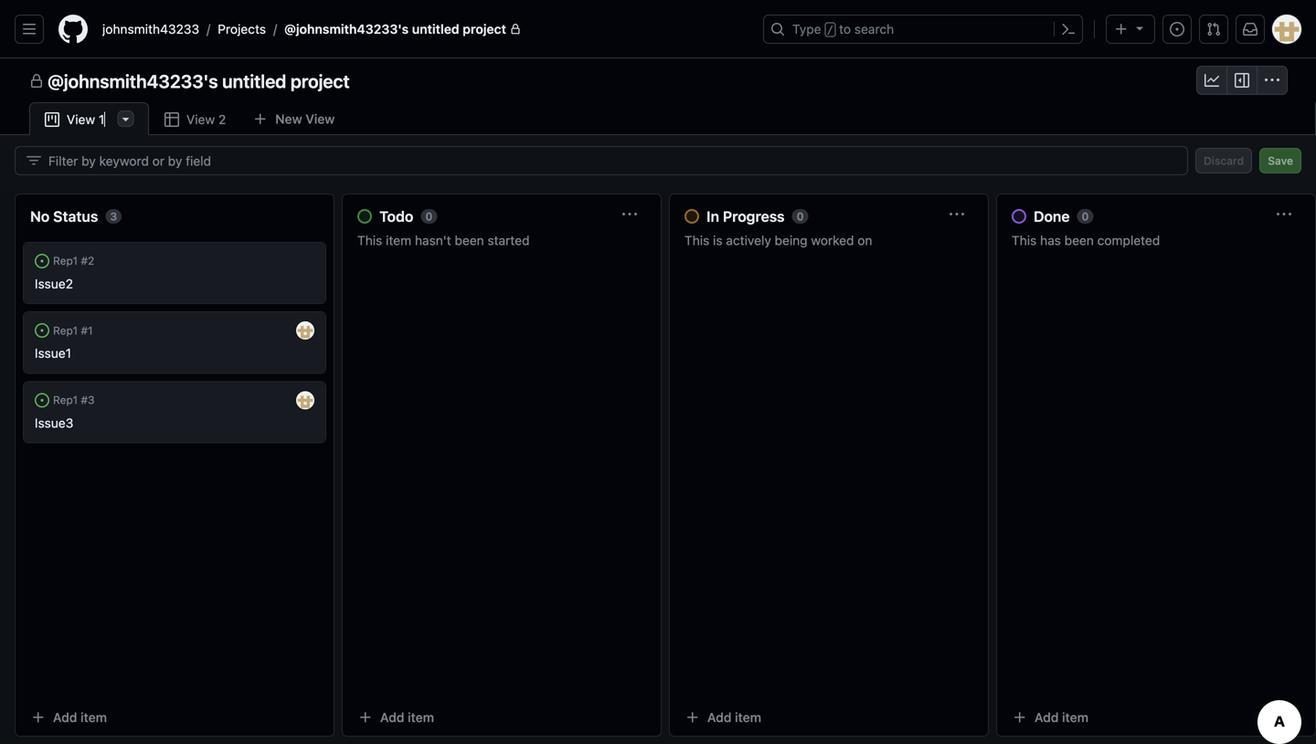Task type: describe. For each thing, give the bounding box(es) containing it.
being
[[775, 233, 808, 248]]

started
[[488, 233, 530, 248]]

issue opened image
[[1170, 22, 1185, 37]]

no status
[[30, 208, 98, 225]]

@johnsmith43233's untitled project link
[[277, 15, 528, 44]]

2 been from the left
[[1065, 233, 1094, 248]]

issue1
[[35, 346, 71, 361]]

view 2
[[186, 112, 226, 127]]

discard button
[[1196, 148, 1252, 174]]

2 view from the left
[[186, 112, 215, 127]]

this for in progress
[[685, 233, 710, 248]]

Change view name field
[[67, 111, 106, 129]]

# for issue1
[[81, 324, 88, 337]]

no
[[30, 208, 50, 225]]

todo column menu image
[[622, 207, 637, 222]]

type
[[792, 21, 821, 37]]

view 2 link
[[149, 102, 241, 136]]

1 open issue image from the top
[[35, 254, 49, 269]]

/ for type
[[827, 24, 834, 37]]

johnsmith43233
[[102, 21, 199, 37]]

new view
[[275, 112, 335, 127]]

todo
[[379, 208, 413, 225]]

2 horizontal spatial sc 9kayk9 0 image
[[1265, 73, 1280, 88]]

@johnsmith43233's inside project navigation
[[48, 70, 218, 92]]

rep1 # 1
[[53, 324, 93, 337]]

this for todo
[[357, 233, 382, 248]]

johnsmith43233 link
[[95, 15, 207, 44]]

johnsmith43233 image for issue1
[[296, 322, 314, 340]]

rep1 # 2
[[53, 255, 94, 268]]

1 horizontal spatial 2
[[218, 112, 226, 127]]

sc 9kayk9 0 image inside view filters region
[[27, 154, 41, 168]]

command palette image
[[1061, 22, 1076, 37]]

1 horizontal spatial 3
[[110, 210, 117, 223]]

view options for view 1 image
[[118, 112, 133, 126]]

0 horizontal spatial 2
[[88, 255, 94, 268]]

1 horizontal spatial sc 9kayk9 0 image
[[1235, 73, 1249, 88]]

done column menu image
[[1277, 207, 1292, 222]]

0 for todo
[[425, 210, 433, 223]]

lock image
[[510, 24, 521, 35]]

in progress
[[707, 208, 785, 225]]

view inside popup button
[[306, 112, 335, 127]]

/ for johnsmith43233
[[207, 21, 210, 37]]

1 horizontal spatial untitled
[[412, 21, 459, 37]]

to
[[839, 21, 851, 37]]

open issue image for issue1
[[35, 324, 49, 338]]

this is actively being worked on
[[685, 233, 872, 248]]

worked
[[811, 233, 854, 248]]

save
[[1268, 154, 1293, 167]]

sc 9kayk9 0 image inside view 2 link
[[165, 112, 179, 127]]

on
[[858, 233, 872, 248]]

new
[[275, 112, 302, 127]]

plus image
[[1114, 22, 1129, 37]]

issue2
[[35, 276, 73, 292]]

0 for in progress
[[797, 210, 804, 223]]

new view button
[[241, 105, 347, 134]]

view filters region
[[15, 146, 1302, 175]]

status
[[53, 208, 98, 225]]

list containing johnsmith43233 / projects /
[[95, 15, 752, 44]]

johnsmith43233 image for issue3
[[296, 392, 314, 410]]

rep1 for issue3
[[53, 394, 78, 407]]

search
[[854, 21, 894, 37]]



Task type: locate. For each thing, give the bounding box(es) containing it.
sc 9kayk9 0 image
[[1205, 73, 1219, 88], [29, 74, 44, 89], [45, 112, 59, 127], [27, 154, 41, 168]]

johnsmith43233 image
[[296, 322, 314, 340], [296, 392, 314, 410]]

project
[[463, 21, 506, 37], [291, 70, 350, 92]]

3
[[110, 210, 117, 223], [88, 394, 95, 407]]

0 horizontal spatial @johnsmith43233's
[[48, 70, 218, 92]]

2 left new
[[218, 112, 226, 127]]

item
[[386, 233, 411, 248]]

untitled inside project navigation
[[222, 70, 286, 92]]

2 rep1 from the top
[[53, 324, 78, 337]]

0 vertical spatial 3
[[110, 210, 117, 223]]

0 vertical spatial untitled
[[412, 21, 459, 37]]

progress
[[723, 208, 785, 225]]

0 up being
[[797, 210, 804, 223]]

0 vertical spatial johnsmith43233 image
[[296, 322, 314, 340]]

hasn't
[[415, 233, 451, 248]]

0 vertical spatial @johnsmith43233's
[[284, 21, 409, 37]]

0 vertical spatial rep1
[[53, 255, 78, 268]]

/
[[207, 21, 210, 37], [273, 21, 277, 37], [827, 24, 834, 37]]

1 vertical spatial untitled
[[222, 70, 286, 92]]

1 vertical spatial 2
[[88, 255, 94, 268]]

triangle down image
[[1132, 21, 1147, 35]]

0 up hasn't
[[425, 210, 433, 223]]

git pull request image
[[1206, 22, 1221, 37]]

2 horizontal spatial /
[[827, 24, 834, 37]]

this item hasn't been started
[[357, 233, 530, 248]]

tab list containing new view
[[29, 102, 376, 136]]

1 vertical spatial 3
[[88, 394, 95, 407]]

tab panel containing no status
[[0, 135, 1316, 745]]

0 horizontal spatial view
[[186, 112, 215, 127]]

2 0 from the left
[[797, 210, 804, 223]]

1 horizontal spatial view
[[306, 112, 335, 127]]

been right hasn't
[[455, 233, 484, 248]]

0 horizontal spatial 3
[[88, 394, 95, 407]]

rep1 up the issue2
[[53, 255, 78, 268]]

@johnsmith43233's untitled project inside project navigation
[[48, 70, 350, 92]]

0 vertical spatial 2
[[218, 112, 226, 127]]

sc 9kayk9 0 image down notifications image
[[1235, 73, 1249, 88]]

been right has
[[1065, 233, 1094, 248]]

/ inside the type / to search
[[827, 24, 834, 37]]

has
[[1040, 233, 1061, 248]]

issue3 button
[[35, 416, 73, 431]]

0 vertical spatial open issue image
[[35, 254, 49, 269]]

1 vertical spatial #
[[81, 324, 88, 337]]

in progress column menu image
[[950, 207, 964, 222]]

1 vertical spatial rep1
[[53, 324, 78, 337]]

3 0 from the left
[[1082, 210, 1089, 223]]

actively
[[726, 233, 771, 248]]

0 vertical spatial project
[[463, 21, 506, 37]]

2 down status
[[88, 255, 94, 268]]

1 been from the left
[[455, 233, 484, 248]]

1 vertical spatial @johnsmith43233's
[[48, 70, 218, 92]]

project up new view
[[291, 70, 350, 92]]

open issue image for issue3
[[35, 393, 49, 408]]

open issue image up issue1
[[35, 324, 49, 338]]

sc 9kayk9 0 image
[[1235, 73, 1249, 88], [1265, 73, 1280, 88], [165, 112, 179, 127]]

this left item at the top left of page
[[357, 233, 382, 248]]

project left lock icon
[[463, 21, 506, 37]]

0 for done
[[1082, 210, 1089, 223]]

1 vertical spatial johnsmith43233 image
[[296, 392, 314, 410]]

/ left projects
[[207, 21, 210, 37]]

2 vertical spatial #
[[81, 394, 88, 407]]

notifications image
[[1243, 22, 1258, 37]]

/ left the to
[[827, 24, 834, 37]]

0
[[425, 210, 433, 223], [797, 210, 804, 223], [1082, 210, 1089, 223]]

3 open issue image from the top
[[35, 393, 49, 408]]

this has been completed
[[1012, 233, 1160, 248]]

2 horizontal spatial 0
[[1082, 210, 1089, 223]]

is
[[713, 233, 723, 248]]

rep1 left "1"
[[53, 324, 78, 337]]

untitled left lock icon
[[412, 21, 459, 37]]

johnsmith43233 / projects /
[[102, 21, 277, 37]]

1 horizontal spatial been
[[1065, 233, 1094, 248]]

0 up this has been completed
[[1082, 210, 1089, 223]]

2 this from the left
[[685, 233, 710, 248]]

0 horizontal spatial this
[[357, 233, 382, 248]]

@johnsmith43233's
[[284, 21, 409, 37], [48, 70, 218, 92]]

untitled up new
[[222, 70, 286, 92]]

2 vertical spatial open issue image
[[35, 393, 49, 408]]

issue2 button
[[35, 276, 73, 292]]

3 this from the left
[[1012, 233, 1037, 248]]

sc 9kayk9 0 image up save
[[1265, 73, 1280, 88]]

this
[[357, 233, 382, 248], [685, 233, 710, 248], [1012, 233, 1037, 248]]

tab panel
[[0, 135, 1316, 745]]

save button
[[1260, 148, 1302, 174]]

1 # from the top
[[81, 255, 88, 268]]

rep1
[[53, 255, 78, 268], [53, 324, 78, 337], [53, 394, 78, 407]]

1 vertical spatial project
[[291, 70, 350, 92]]

1 rep1 from the top
[[53, 255, 78, 268]]

0 horizontal spatial 0
[[425, 210, 433, 223]]

2 vertical spatial rep1
[[53, 394, 78, 407]]

discard
[[1204, 154, 1244, 167]]

issue3
[[35, 416, 73, 431]]

projects
[[218, 21, 266, 37]]

/ right projects
[[273, 21, 277, 37]]

done
[[1034, 208, 1070, 225]]

been
[[455, 233, 484, 248], [1065, 233, 1094, 248]]

open issue image up issue3 button
[[35, 393, 49, 408]]

rep1 up issue3
[[53, 394, 78, 407]]

3 # from the top
[[81, 394, 88, 407]]

view
[[306, 112, 335, 127], [186, 112, 215, 127]]

view right new
[[306, 112, 335, 127]]

open issue image
[[35, 254, 49, 269], [35, 324, 49, 338], [35, 393, 49, 408]]

0 horizontal spatial project
[[291, 70, 350, 92]]

issue1 button
[[35, 346, 71, 361]]

2
[[218, 112, 226, 127], [88, 255, 94, 268]]

tab list
[[29, 102, 376, 136]]

1 vertical spatial open issue image
[[35, 324, 49, 338]]

2 johnsmith43233 image from the top
[[296, 392, 314, 410]]

@johnsmith43233's untitled project
[[284, 21, 506, 37], [48, 70, 350, 92]]

1 0 from the left
[[425, 210, 433, 223]]

2 horizontal spatial this
[[1012, 233, 1037, 248]]

0 horizontal spatial sc 9kayk9 0 image
[[165, 112, 179, 127]]

type / to search
[[792, 21, 894, 37]]

projects link
[[210, 15, 273, 44]]

1 horizontal spatial /
[[273, 21, 277, 37]]

sc 9kayk9 0 image left "view 2"
[[165, 112, 179, 127]]

this for done
[[1012, 233, 1037, 248]]

list
[[95, 15, 752, 44]]

rep1 # 3
[[53, 394, 95, 407]]

rep1 for issue1
[[53, 324, 78, 337]]

project navigation
[[0, 58, 1316, 102]]

1 vertical spatial @johnsmith43233's untitled project
[[48, 70, 350, 92]]

1 horizontal spatial 0
[[797, 210, 804, 223]]

project inside navigation
[[291, 70, 350, 92]]

1 horizontal spatial @johnsmith43233's
[[284, 21, 409, 37]]

open issue image up the issue2
[[35, 254, 49, 269]]

this left is
[[685, 233, 710, 248]]

this left has
[[1012, 233, 1037, 248]]

0 vertical spatial @johnsmith43233's untitled project
[[284, 21, 506, 37]]

0 horizontal spatial been
[[455, 233, 484, 248]]

completed
[[1097, 233, 1160, 248]]

2 open issue image from the top
[[35, 324, 49, 338]]

1
[[88, 324, 93, 337]]

Filter by keyword or by field field
[[48, 147, 1173, 175]]

3 rep1 from the top
[[53, 394, 78, 407]]

1 johnsmith43233 image from the top
[[296, 322, 314, 340]]

untitled
[[412, 21, 459, 37], [222, 70, 286, 92]]

2 # from the top
[[81, 324, 88, 337]]

0 horizontal spatial /
[[207, 21, 210, 37]]

1 this from the left
[[357, 233, 382, 248]]

in
[[707, 208, 719, 225]]

0 horizontal spatial untitled
[[222, 70, 286, 92]]

homepage image
[[58, 15, 88, 44]]

1 view from the left
[[306, 112, 335, 127]]

0 vertical spatial #
[[81, 255, 88, 268]]

1 horizontal spatial project
[[463, 21, 506, 37]]

# for issue3
[[81, 394, 88, 407]]

#
[[81, 255, 88, 268], [81, 324, 88, 337], [81, 394, 88, 407]]

1 horizontal spatial this
[[685, 233, 710, 248]]

view right view options for view 1 icon on the top left of page
[[186, 112, 215, 127]]



Task type: vqa. For each thing, say whether or not it's contained in the screenshot.
the star Icon
no



